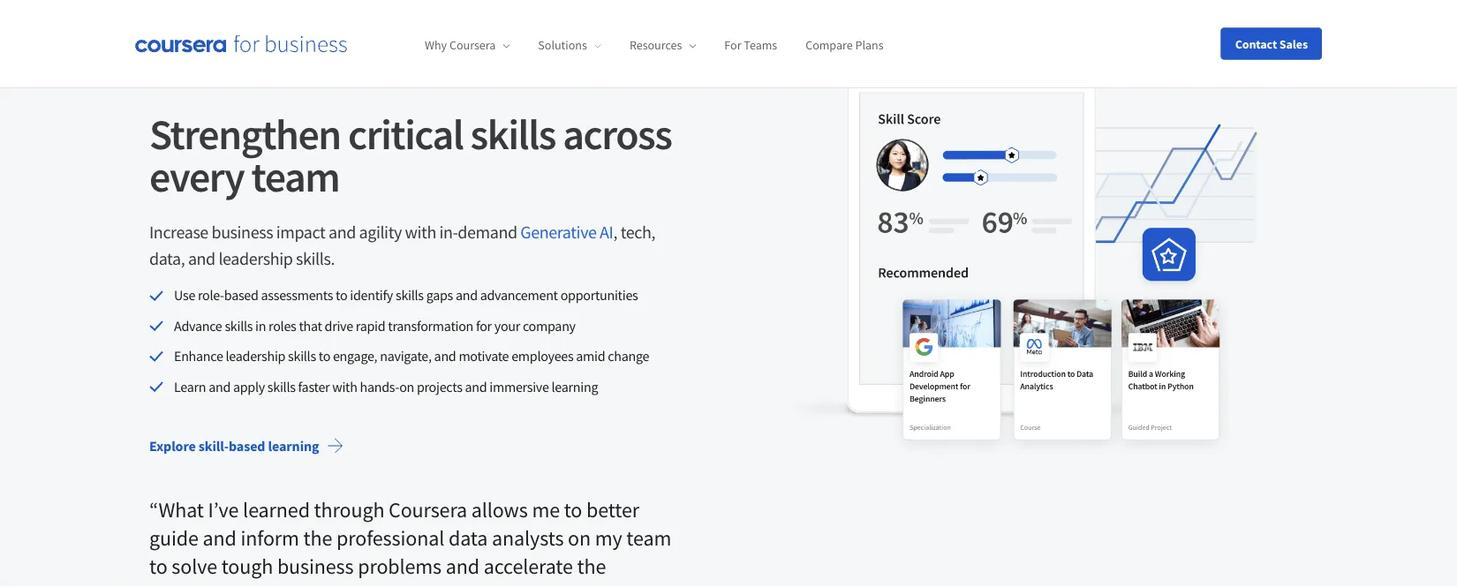 Task type: describe. For each thing, give the bounding box(es) containing it.
plans
[[856, 37, 884, 53]]

capabilities.
[[386, 581, 489, 588]]

hands-
[[360, 378, 399, 396]]

explore skill-based learning
[[149, 437, 319, 455]]

compare
[[806, 37, 853, 53]]

to right me
[[564, 497, 582, 523]]

contact sales
[[1236, 36, 1308, 52]]

and up skills.
[[329, 221, 356, 243]]

strengthen critical skills  across every team
[[149, 107, 672, 203]]

impact
[[276, 221, 325, 243]]

generative ai link
[[521, 221, 614, 243]]

advance
[[174, 317, 222, 335]]

employees
[[213, 67, 299, 89]]

why coursera
[[425, 37, 496, 53]]

team inside strengthen critical skills  across every team
[[251, 150, 340, 203]]

for
[[725, 37, 742, 53]]

what
[[159, 497, 204, 523]]

rapid
[[356, 317, 386, 335]]

use role-based assessments to identify skills gaps and advancement opportunities
[[174, 287, 638, 304]]

coursera for business image
[[135, 35, 347, 53]]

explore skill-based learning link
[[135, 425, 358, 468]]

problems
[[358, 553, 442, 580]]

learned
[[243, 497, 310, 523]]

,
[[614, 221, 618, 243]]

0 vertical spatial business
[[212, 221, 273, 243]]

to down the 'guide'
[[149, 553, 167, 580]]

projects
[[417, 378, 463, 396]]

professional
[[337, 525, 445, 551]]

business inside the what i've learned through coursera allows me to better guide and inform the professional data analysts on my team to solve tough business problems and accelerate the development of our digital capabilities.
[[277, 553, 354, 580]]

why
[[425, 37, 447, 53]]

and left apply
[[209, 378, 231, 396]]

employees
[[512, 348, 574, 365]]

leadership inside ', tech, data, and leadership skills.'
[[219, 247, 293, 270]]

generative
[[521, 221, 597, 243]]

teams
[[744, 37, 778, 53]]

explore
[[149, 437, 196, 455]]

illustration of the coursera skills-first platform image
[[785, 65, 1308, 460]]

tech,
[[621, 221, 656, 243]]

with for in-
[[405, 221, 436, 243]]

1 vertical spatial learning
[[268, 437, 319, 455]]

1 vertical spatial leadership
[[226, 348, 285, 365]]

sales
[[1280, 36, 1308, 52]]

strengthen
[[149, 107, 341, 160]]

critical
[[348, 107, 463, 160]]

, tech, data, and leadership skills.
[[149, 221, 656, 270]]

in-
[[439, 221, 458, 243]]

opportunities
[[561, 287, 638, 304]]

allows
[[472, 497, 528, 523]]

navigate,
[[380, 348, 432, 365]]

based for skill-
[[229, 437, 265, 455]]

analysts
[[492, 525, 564, 551]]

why coursera link
[[425, 37, 510, 53]]

amid
[[576, 348, 606, 365]]

1 vertical spatial the
[[577, 553, 606, 580]]

advancement
[[480, 287, 558, 304]]

compare plans link
[[806, 37, 884, 53]]

engage,
[[333, 348, 378, 365]]

to left engage,
[[319, 348, 330, 365]]

digital
[[327, 581, 382, 588]]

immersive
[[490, 378, 549, 396]]

drive
[[325, 317, 353, 335]]

agility
[[359, 221, 402, 243]]

0 vertical spatial the
[[304, 525, 332, 551]]

my
[[595, 525, 623, 551]]

solutions
[[538, 37, 587, 53]]

compare plans
[[806, 37, 884, 53]]

enhance leadership skills to engage, navigate, and motivate employees amid change
[[174, 348, 650, 365]]

what i've learned through coursera allows me to better guide and inform the professional data analysts on my team to solve tough business problems and accelerate the development of our digital capabilities.
[[149, 497, 672, 588]]

based for role-
[[224, 287, 259, 304]]

apply
[[233, 378, 265, 396]]

increase business impact and agility with in-demand generative ai
[[149, 221, 614, 243]]



Task type: vqa. For each thing, say whether or not it's contained in the screenshot.
list
no



Task type: locate. For each thing, give the bounding box(es) containing it.
of
[[271, 581, 288, 588]]

enhance
[[174, 348, 223, 365]]

the
[[304, 525, 332, 551], [577, 553, 606, 580]]

0 horizontal spatial team
[[251, 150, 340, 203]]

skill-
[[199, 437, 229, 455]]

through
[[314, 497, 385, 523]]

and right gaps
[[456, 287, 478, 304]]

0 vertical spatial based
[[224, 287, 259, 304]]

0 vertical spatial learning
[[552, 378, 598, 396]]

transformation
[[388, 317, 474, 335]]

upskill employees
[[149, 67, 299, 89]]

1 vertical spatial coursera
[[389, 497, 467, 523]]

skills inside strengthen critical skills  across every team
[[471, 107, 556, 160]]

0 vertical spatial on
[[399, 378, 414, 396]]

1 vertical spatial team
[[627, 525, 672, 551]]

and down motivate
[[465, 378, 487, 396]]

on left the my
[[568, 525, 591, 551]]

0 vertical spatial coursera
[[450, 37, 496, 53]]

business
[[212, 221, 273, 243], [277, 553, 354, 580]]

motivate
[[459, 348, 509, 365]]

0 horizontal spatial on
[[399, 378, 414, 396]]

demand
[[458, 221, 517, 243]]

coursera
[[450, 37, 496, 53], [389, 497, 467, 523]]

skills
[[471, 107, 556, 160], [396, 287, 424, 304], [225, 317, 253, 335], [288, 348, 316, 365], [268, 378, 296, 396]]

0 horizontal spatial business
[[212, 221, 273, 243]]

faster
[[298, 378, 330, 396]]

0 horizontal spatial learning
[[268, 437, 319, 455]]

1 vertical spatial on
[[568, 525, 591, 551]]

learning down faster on the left bottom of page
[[268, 437, 319, 455]]

learning down amid
[[552, 378, 598, 396]]

use
[[174, 287, 195, 304]]

for teams link
[[725, 37, 778, 53]]

0 horizontal spatial with
[[332, 378, 358, 396]]

guide
[[149, 525, 199, 551]]

leadership down impact
[[219, 247, 293, 270]]

and
[[329, 221, 356, 243], [188, 247, 215, 270], [456, 287, 478, 304], [434, 348, 456, 365], [209, 378, 231, 396], [465, 378, 487, 396], [203, 525, 237, 551], [446, 553, 480, 580]]

across
[[563, 107, 672, 160]]

our
[[292, 581, 323, 588]]

0 vertical spatial team
[[251, 150, 340, 203]]

with left in-
[[405, 221, 436, 243]]

assessments
[[261, 287, 333, 304]]

change
[[608, 348, 650, 365]]

on down 'navigate,'
[[399, 378, 414, 396]]

with for hands-
[[332, 378, 358, 396]]

to
[[336, 287, 348, 304], [319, 348, 330, 365], [564, 497, 582, 523], [149, 553, 167, 580]]

1 vertical spatial business
[[277, 553, 354, 580]]

for teams
[[725, 37, 778, 53]]

every
[[149, 150, 244, 203]]

contact
[[1236, 36, 1278, 52]]

with
[[405, 221, 436, 243], [332, 378, 358, 396]]

on inside the what i've learned through coursera allows me to better guide and inform the professional data analysts on my team to solve tough business problems and accelerate the development of our digital capabilities.
[[568, 525, 591, 551]]

and inside ', tech, data, and leadership skills.'
[[188, 247, 215, 270]]

team inside the what i've learned through coursera allows me to better guide and inform the professional data analysts on my team to solve tough business problems and accelerate the development of our digital capabilities.
[[627, 525, 672, 551]]

1 vertical spatial based
[[229, 437, 265, 455]]

accelerate
[[484, 553, 573, 580]]

team
[[251, 150, 340, 203], [627, 525, 672, 551]]

0 vertical spatial leadership
[[219, 247, 293, 270]]

increase
[[149, 221, 208, 243]]

based
[[224, 287, 259, 304], [229, 437, 265, 455]]

me
[[532, 497, 560, 523]]

on
[[399, 378, 414, 396], [568, 525, 591, 551]]

company
[[523, 317, 576, 335]]

gaps
[[426, 287, 453, 304]]

and right data,
[[188, 247, 215, 270]]

upskill
[[149, 67, 210, 89]]

with right faster on the left bottom of page
[[332, 378, 358, 396]]

1 vertical spatial with
[[332, 378, 358, 396]]

and down i've
[[203, 525, 237, 551]]

learning
[[552, 378, 598, 396], [268, 437, 319, 455]]

learn
[[174, 378, 206, 396]]

i've
[[208, 497, 239, 523]]

based down apply
[[229, 437, 265, 455]]

resources link
[[630, 37, 696, 53]]

development
[[149, 581, 267, 588]]

team right the my
[[627, 525, 672, 551]]

coursera inside the what i've learned through coursera allows me to better guide and inform the professional data analysts on my team to solve tough business problems and accelerate the development of our digital capabilities.
[[389, 497, 467, 523]]

solutions link
[[538, 37, 602, 53]]

1 horizontal spatial with
[[405, 221, 436, 243]]

learn and apply skills faster with hands-on projects and immersive learning
[[174, 378, 598, 396]]

advance skills in roles that drive rapid transformation for your company
[[174, 317, 576, 335]]

business left impact
[[212, 221, 273, 243]]

identify
[[350, 287, 393, 304]]

business up the our
[[277, 553, 354, 580]]

to left identify
[[336, 287, 348, 304]]

that
[[299, 317, 322, 335]]

leadership down in
[[226, 348, 285, 365]]

in
[[255, 317, 266, 335]]

data
[[449, 525, 488, 551]]

1 horizontal spatial team
[[627, 525, 672, 551]]

the down the my
[[577, 553, 606, 580]]

tough
[[221, 553, 273, 580]]

for
[[476, 317, 492, 335]]

coursera up the professional at bottom
[[389, 497, 467, 523]]

based up in
[[224, 287, 259, 304]]

team up impact
[[251, 150, 340, 203]]

1 horizontal spatial business
[[277, 553, 354, 580]]

better
[[587, 497, 640, 523]]

0 horizontal spatial the
[[304, 525, 332, 551]]

0 vertical spatial with
[[405, 221, 436, 243]]

1 horizontal spatial the
[[577, 553, 606, 580]]

data,
[[149, 247, 185, 270]]

your
[[495, 317, 520, 335]]

leadership
[[219, 247, 293, 270], [226, 348, 285, 365]]

1 horizontal spatial on
[[568, 525, 591, 551]]

contact sales button
[[1222, 28, 1323, 60]]

and up projects
[[434, 348, 456, 365]]

coursera right why
[[450, 37, 496, 53]]

solve
[[172, 553, 217, 580]]

skills.
[[296, 247, 335, 270]]

role-
[[198, 287, 224, 304]]

1 horizontal spatial learning
[[552, 378, 598, 396]]

inform
[[241, 525, 299, 551]]

and down data
[[446, 553, 480, 580]]

the down 'through'
[[304, 525, 332, 551]]

resources
[[630, 37, 682, 53]]

ai
[[600, 221, 614, 243]]



